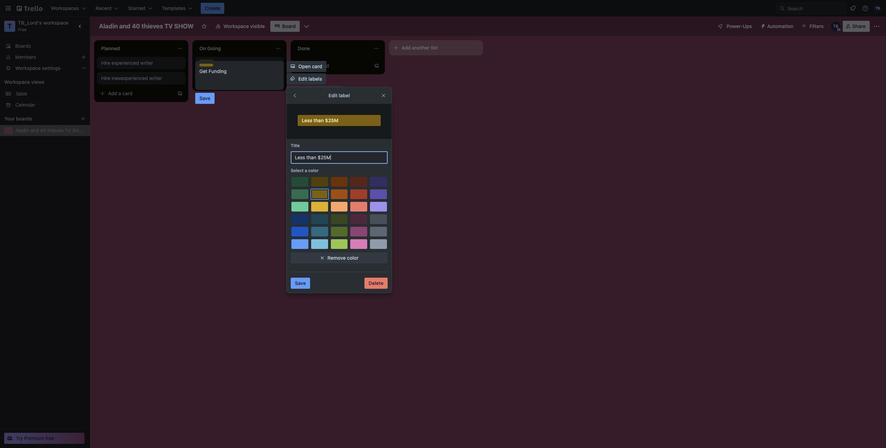 Task type: describe. For each thing, give the bounding box(es) containing it.
boards
[[16, 116, 32, 122]]

cover
[[318, 101, 330, 107]]

share
[[853, 23, 867, 29]]

add for the bottommost create from template… image's add a card button
[[108, 90, 117, 96]]

move button
[[287, 111, 315, 122]]

remove
[[328, 255, 346, 261]]

visible
[[250, 23, 265, 29]]

workspace
[[43, 20, 68, 26]]

open
[[299, 63, 311, 69]]

labels
[[309, 76, 322, 82]]

0 horizontal spatial color
[[309, 168, 319, 173]]

add a card for topmost create from template… image
[[305, 63, 330, 69]]

hire inexexperienced writer
[[101, 75, 162, 81]]

1 vertical spatial create from template… image
[[177, 91, 183, 96]]

automation button
[[758, 21, 799, 32]]

edit labels button
[[287, 73, 327, 85]]

Get Funding text field
[[200, 68, 280, 87]]

hire experienced writer link
[[101, 60, 182, 67]]

$25m
[[325, 117, 339, 123]]

get
[[200, 64, 208, 70]]

delete button
[[365, 278, 388, 289]]

add a card button for topmost create from template… image
[[294, 60, 371, 71]]

less than $25m
[[302, 117, 339, 123]]

get funding
[[200, 64, 227, 70]]

0 horizontal spatial aladin and 40 thieves tv show
[[15, 128, 87, 133]]

free
[[18, 27, 27, 32]]

40 inside board name text box
[[132, 23, 140, 30]]

show inside board name text box
[[174, 23, 194, 30]]

change for change cover
[[299, 101, 316, 107]]

card right open
[[312, 63, 322, 69]]

add for the add another list button
[[402, 45, 411, 51]]

workspace visible button
[[211, 21, 269, 32]]

2 vertical spatial a
[[305, 168, 307, 173]]

return to previous screen image
[[292, 93, 298, 98]]

show menu image
[[874, 23, 881, 30]]

tb_lord's workspace free
[[18, 20, 68, 32]]

primary element
[[0, 0, 887, 17]]

tb_lord's workspace link
[[18, 20, 68, 26]]

edit for edit label
[[329, 93, 338, 98]]

add board image
[[80, 116, 86, 122]]

writer for hire experienced writer
[[140, 60, 153, 66]]

edit dates button
[[287, 136, 326, 147]]

edit labels
[[299, 76, 322, 82]]

card for the bottommost create from template… image
[[122, 90, 133, 96]]

funding
[[209, 64, 227, 70]]

save for the rightmost 'save' button
[[295, 280, 306, 286]]

thieves inside board name text box
[[142, 23, 163, 30]]

2 horizontal spatial a
[[315, 63, 318, 69]]

board
[[282, 23, 296, 29]]

close popover image
[[381, 93, 387, 98]]

t link
[[4, 21, 15, 32]]

tv inside board name text box
[[165, 23, 173, 30]]

1 color: yellow, title: none image from the top
[[200, 60, 213, 62]]

archive button
[[287, 148, 320, 159]]

workspace visible
[[224, 23, 265, 29]]

table
[[15, 91, 27, 97]]

tb_lord (tylerblack44) image
[[832, 21, 841, 31]]

sm image
[[758, 21, 768, 30]]

filters
[[810, 23, 825, 29]]

select
[[291, 168, 304, 173]]

aladin and 40 thieves tv show inside board name text box
[[99, 23, 194, 30]]

and inside aladin and 40 thieves tv show link
[[30, 128, 39, 133]]

board link
[[271, 21, 300, 32]]

views
[[31, 79, 44, 85]]

move
[[299, 113, 311, 119]]

workspace views
[[4, 79, 44, 85]]

inexexperienced
[[112, 75, 148, 81]]

than
[[314, 117, 324, 123]]

members link
[[0, 52, 90, 63]]

free
[[45, 436, 54, 441]]

hire for hire experienced writer
[[101, 60, 110, 66]]

boards link
[[0, 41, 90, 52]]

hire inexexperienced writer link
[[101, 75, 182, 82]]

change cover
[[299, 101, 330, 107]]

workspace for workspace visible
[[224, 23, 249, 29]]

members
[[15, 54, 36, 60]]

0 notifications image
[[850, 4, 858, 12]]

edit label
[[329, 93, 350, 98]]

change members button
[[287, 86, 343, 97]]

less
[[302, 117, 313, 123]]

automation
[[768, 23, 794, 29]]

1 vertical spatial 40
[[40, 128, 46, 133]]

writer for hire inexexperienced writer
[[149, 75, 162, 81]]

experienced
[[112, 60, 139, 66]]

power-ups
[[727, 23, 753, 29]]

another
[[412, 45, 430, 51]]

delete
[[369, 280, 384, 286]]



Task type: locate. For each thing, give the bounding box(es) containing it.
2 vertical spatial add
[[108, 90, 117, 96]]

change
[[299, 88, 316, 94], [299, 101, 316, 107]]

calendar link
[[15, 102, 86, 108]]

create button
[[201, 3, 225, 14]]

0 vertical spatial change
[[299, 88, 316, 94]]

writer down hire experienced writer link
[[149, 75, 162, 81]]

workspace for workspace views
[[4, 79, 30, 85]]

1 vertical spatial a
[[119, 90, 121, 96]]

change members
[[299, 88, 339, 94]]

aladin and 40 thieves tv show link
[[15, 127, 87, 134]]

search image
[[780, 6, 786, 11]]

edit left labels
[[299, 76, 308, 82]]

edit card image
[[275, 60, 281, 65]]

1 horizontal spatial and
[[119, 23, 131, 30]]

members
[[318, 88, 339, 94]]

a right open
[[315, 63, 318, 69]]

1 vertical spatial tv
[[65, 128, 71, 133]]

0 vertical spatial add a card
[[305, 63, 330, 69]]

add a card up labels
[[305, 63, 330, 69]]

1 horizontal spatial aladin
[[99, 23, 118, 30]]

0 horizontal spatial aladin
[[15, 128, 29, 133]]

0 horizontal spatial create from template… image
[[177, 91, 183, 96]]

1 vertical spatial save
[[295, 280, 306, 286]]

share button
[[844, 21, 871, 32]]

add a card button for the bottommost create from template… image
[[97, 88, 175, 99]]

open card
[[299, 63, 322, 69]]

add inside button
[[402, 45, 411, 51]]

add a card down 'inexexperienced'
[[108, 90, 133, 96]]

1 horizontal spatial tv
[[165, 23, 173, 30]]

0 horizontal spatial thieves
[[47, 128, 63, 133]]

1 horizontal spatial save
[[295, 280, 306, 286]]

1 horizontal spatial color
[[347, 255, 359, 261]]

workspace inside the workspace visible button
[[224, 23, 249, 29]]

0 horizontal spatial and
[[30, 128, 39, 133]]

a down 'inexexperienced'
[[119, 90, 121, 96]]

show
[[174, 23, 194, 30], [72, 128, 87, 133]]

0 vertical spatial color
[[309, 168, 319, 173]]

0 vertical spatial tv
[[165, 23, 173, 30]]

dates
[[309, 138, 322, 144]]

color: yellow, title: "less than $25m" element
[[298, 115, 381, 126]]

1 vertical spatial aladin
[[15, 128, 29, 133]]

save
[[200, 95, 211, 101], [295, 280, 306, 286]]

2 vertical spatial edit
[[299, 138, 308, 144]]

1 horizontal spatial thieves
[[142, 23, 163, 30]]

remove color
[[328, 255, 359, 261]]

1 horizontal spatial a
[[305, 168, 307, 173]]

add left another
[[402, 45, 411, 51]]

color
[[309, 168, 319, 173], [347, 255, 359, 261]]

0 vertical spatial save button
[[195, 93, 215, 104]]

edit for edit labels
[[299, 76, 308, 82]]

edit left "label"
[[329, 93, 338, 98]]

1 vertical spatial workspace
[[4, 79, 30, 85]]

customize views image
[[304, 23, 311, 30]]

change down the "edit labels" button
[[299, 88, 316, 94]]

add a card
[[305, 63, 330, 69], [108, 90, 133, 96]]

a right select
[[305, 168, 307, 173]]

card for topmost create from template… image
[[319, 63, 330, 69]]

add a card for the bottommost create from template… image
[[108, 90, 133, 96]]

open information menu image
[[863, 5, 870, 12]]

add another list
[[402, 45, 438, 51]]

0 vertical spatial color: yellow, title: none image
[[200, 60, 213, 62]]

1 vertical spatial save button
[[291, 278, 310, 289]]

2 color: yellow, title: none image from the top
[[200, 64, 213, 67]]

edit
[[299, 76, 308, 82], [329, 93, 338, 98], [299, 138, 308, 144]]

tv
[[165, 23, 173, 30], [65, 128, 71, 133]]

0 vertical spatial aladin and 40 thieves tv show
[[99, 23, 194, 30]]

1 vertical spatial add
[[305, 63, 314, 69]]

1 horizontal spatial add a card
[[305, 63, 330, 69]]

1 change from the top
[[299, 88, 316, 94]]

color right remove
[[347, 255, 359, 261]]

save button
[[195, 93, 215, 104], [291, 278, 310, 289]]

1 horizontal spatial create from template… image
[[374, 63, 380, 69]]

1 horizontal spatial save button
[[291, 278, 310, 289]]

remove color button
[[291, 253, 388, 264]]

star or unstar board image
[[201, 24, 207, 29]]

workspace up table in the top left of the page
[[4, 79, 30, 85]]

get funding link
[[200, 64, 280, 71]]

add a card button
[[294, 60, 371, 71], [97, 88, 175, 99]]

aladin and 40 thieves tv show
[[99, 23, 194, 30], [15, 128, 87, 133]]

create
[[205, 5, 220, 11]]

change cover button
[[287, 98, 334, 109]]

ups
[[744, 23, 753, 29]]

0 vertical spatial show
[[174, 23, 194, 30]]

2 change from the top
[[299, 101, 316, 107]]

0 horizontal spatial 40
[[40, 128, 46, 133]]

calendar
[[15, 102, 35, 108]]

0 vertical spatial 40
[[132, 23, 140, 30]]

card
[[319, 63, 330, 69], [312, 63, 322, 69], [122, 90, 133, 96]]

0 horizontal spatial a
[[119, 90, 121, 96]]

1 horizontal spatial add
[[305, 63, 314, 69]]

edit left the dates
[[299, 138, 308, 144]]

0 vertical spatial workspace
[[224, 23, 249, 29]]

hire for hire inexexperienced writer
[[101, 75, 110, 81]]

1 horizontal spatial show
[[174, 23, 194, 30]]

add a card button down hire inexexperienced writer on the top left of the page
[[97, 88, 175, 99]]

add down 'inexexperienced'
[[108, 90, 117, 96]]

0 horizontal spatial add a card
[[108, 90, 133, 96]]

writer up hire inexexperienced writer link at the left top of the page
[[140, 60, 153, 66]]

0 horizontal spatial add a card button
[[97, 88, 175, 99]]

1 vertical spatial add a card
[[108, 90, 133, 96]]

1 horizontal spatial 40
[[132, 23, 140, 30]]

2 horizontal spatial add
[[402, 45, 411, 51]]

0 horizontal spatial workspace
[[4, 79, 30, 85]]

archive
[[299, 151, 316, 157]]

color: yellow, title: none image
[[200, 60, 213, 62], [200, 64, 213, 67]]

boards
[[15, 43, 31, 49]]

0 vertical spatial save
[[200, 95, 211, 101]]

t
[[8, 22, 12, 30]]

0 vertical spatial create from template… image
[[374, 63, 380, 69]]

add another list button
[[389, 40, 484, 55]]

1 vertical spatial writer
[[149, 75, 162, 81]]

1 vertical spatial add a card button
[[97, 88, 175, 99]]

title
[[291, 143, 300, 148]]

edit dates
[[299, 138, 322, 144]]

filters button
[[800, 21, 827, 32]]

hire left the experienced
[[101, 60, 110, 66]]

2 hire from the top
[[101, 75, 110, 81]]

aladin
[[99, 23, 118, 30], [15, 128, 29, 133]]

hire experienced writer
[[101, 60, 153, 66]]

1 vertical spatial color
[[347, 255, 359, 261]]

1 hire from the top
[[101, 60, 110, 66]]

1 vertical spatial change
[[299, 101, 316, 107]]

add a card button up labels
[[294, 60, 371, 71]]

open card link
[[287, 61, 327, 72]]

writer
[[140, 60, 153, 66], [149, 75, 162, 81]]

try premium free
[[16, 436, 54, 441]]

1 vertical spatial color: yellow, title: none image
[[200, 64, 213, 67]]

1 vertical spatial hire
[[101, 75, 110, 81]]

aladin inside aladin and 40 thieves tv show link
[[15, 128, 29, 133]]

copy button
[[287, 123, 315, 134]]

0 horizontal spatial save button
[[195, 93, 215, 104]]

power-ups button
[[714, 21, 757, 32]]

your boards
[[4, 116, 32, 122]]

add for topmost create from template… image add a card button
[[305, 63, 314, 69]]

list
[[431, 45, 438, 51]]

save for topmost 'save' button
[[200, 95, 211, 101]]

color right select
[[309, 168, 319, 173]]

label
[[339, 93, 350, 98]]

0 vertical spatial writer
[[140, 60, 153, 66]]

0 vertical spatial a
[[315, 63, 318, 69]]

your
[[4, 116, 15, 122]]

0 horizontal spatial tv
[[65, 128, 71, 133]]

40
[[132, 23, 140, 30], [40, 128, 46, 133]]

show left star or unstar board image
[[174, 23, 194, 30]]

add up "edit labels"
[[305, 63, 314, 69]]

tyler black (tylerblack44) image
[[875, 4, 883, 12]]

and inside board name text box
[[119, 23, 131, 30]]

power-
[[727, 23, 744, 29]]

0 vertical spatial aladin
[[99, 23, 118, 30]]

select a color
[[291, 168, 319, 173]]

workspace
[[224, 23, 249, 29], [4, 79, 30, 85]]

add
[[402, 45, 411, 51], [305, 63, 314, 69], [108, 90, 117, 96]]

tb_lord's
[[18, 20, 42, 26]]

0 vertical spatial add a card button
[[294, 60, 371, 71]]

1 vertical spatial show
[[72, 128, 87, 133]]

workspace left the visible
[[224, 23, 249, 29]]

1 vertical spatial edit
[[329, 93, 338, 98]]

try premium free button
[[4, 433, 85, 444]]

premium
[[24, 436, 44, 441]]

1 horizontal spatial aladin and 40 thieves tv show
[[99, 23, 194, 30]]

card up labels
[[319, 63, 330, 69]]

hire left 'inexexperienced'
[[101, 75, 110, 81]]

0 vertical spatial thieves
[[142, 23, 163, 30]]

color inside button
[[347, 255, 359, 261]]

card down 'inexexperienced'
[[122, 90, 133, 96]]

your boards with 1 items element
[[4, 115, 70, 123]]

edit for edit dates
[[299, 138, 308, 144]]

0 horizontal spatial add
[[108, 90, 117, 96]]

0 vertical spatial edit
[[299, 76, 308, 82]]

0 vertical spatial and
[[119, 23, 131, 30]]

0 horizontal spatial save
[[200, 95, 211, 101]]

0 horizontal spatial show
[[72, 128, 87, 133]]

Search field
[[786, 3, 846, 14]]

show down add board image
[[72, 128, 87, 133]]

table link
[[15, 90, 86, 97]]

Board name text field
[[96, 21, 197, 32]]

1 horizontal spatial add a card button
[[294, 60, 371, 71]]

thieves
[[142, 23, 163, 30], [47, 128, 63, 133]]

change up move
[[299, 101, 316, 107]]

edit inside edit dates button
[[299, 138, 308, 144]]

1 horizontal spatial workspace
[[224, 23, 249, 29]]

aladin inside board name text box
[[99, 23, 118, 30]]

change for change members
[[299, 88, 316, 94]]

try
[[16, 436, 23, 441]]

1 vertical spatial thieves
[[47, 128, 63, 133]]

create from template… image
[[374, 63, 380, 69], [177, 91, 183, 96]]

0 vertical spatial hire
[[101, 60, 110, 66]]

None text field
[[291, 151, 388, 164]]

copy
[[299, 126, 311, 132]]

1 vertical spatial aladin and 40 thieves tv show
[[15, 128, 87, 133]]

0 vertical spatial add
[[402, 45, 411, 51]]

1 vertical spatial and
[[30, 128, 39, 133]]

edit inside the "edit labels" button
[[299, 76, 308, 82]]



Task type: vqa. For each thing, say whether or not it's contained in the screenshot.
Tick Time Tracking
no



